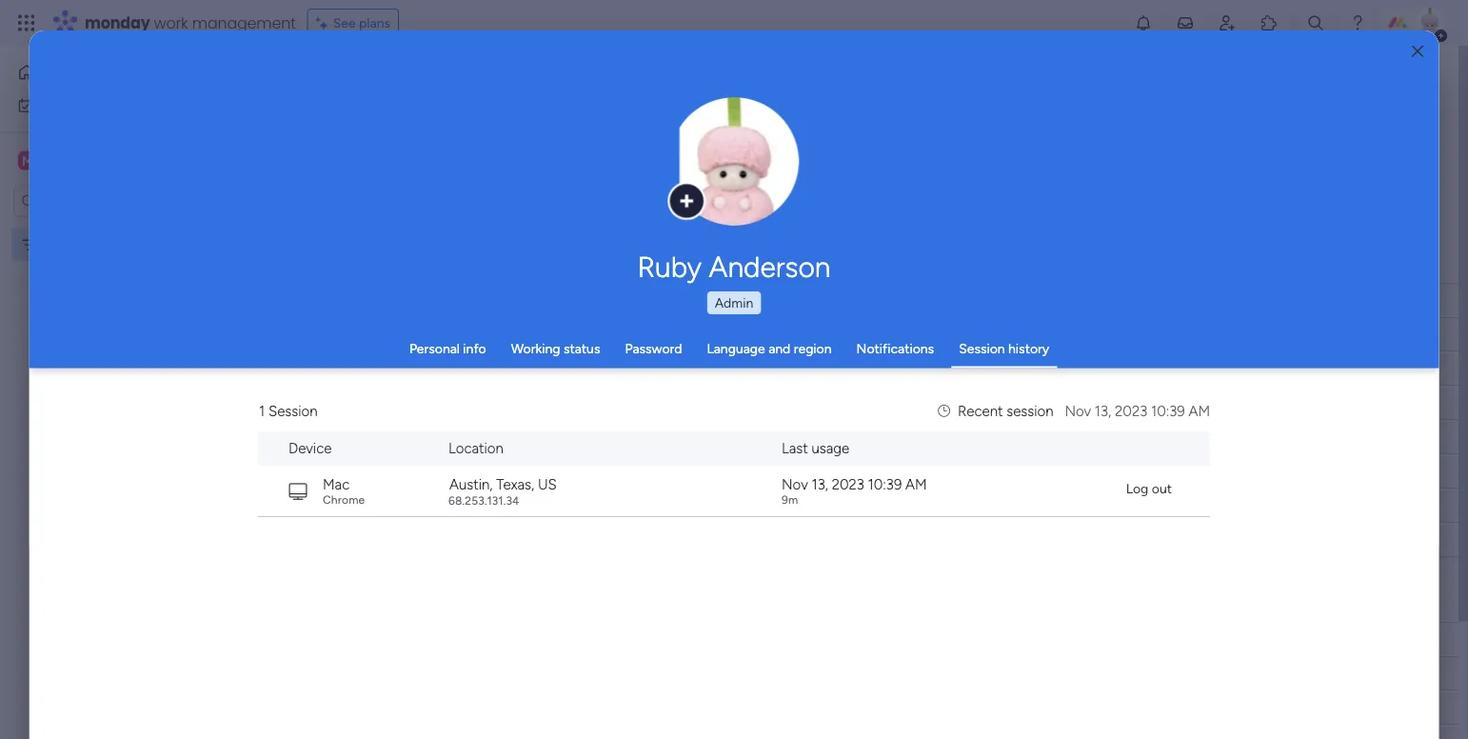 Task type: locate. For each thing, give the bounding box(es) containing it.
texas,
[[497, 476, 534, 493]]

on
[[836, 327, 852, 343], [836, 429, 852, 445], [836, 463, 852, 480]]

device
[[289, 440, 332, 457]]

and for language and region
[[769, 341, 791, 357]]

13,
[[1095, 402, 1112, 420], [812, 476, 829, 493]]

1 of from the left
[[397, 106, 410, 122]]

1 vertical spatial am
[[906, 476, 927, 493]]

your
[[781, 106, 807, 122]]

13, inside nov 13, 2023 10:39 am 9m
[[812, 476, 829, 493]]

2 vertical spatial working on it
[[784, 463, 863, 480]]

done
[[808, 361, 839, 377]]

Search in workspace field
[[40, 190, 159, 212]]

language and region
[[707, 341, 832, 357]]

roadmap
[[473, 361, 526, 377]]

2023
[[1115, 402, 1148, 420], [832, 476, 865, 493]]

1 vertical spatial 2023
[[832, 476, 865, 493]]

session right 1
[[268, 402, 318, 420]]

a left pricing
[[412, 430, 419, 446]]

low
[[1075, 463, 1100, 480]]

2 it from the top
[[855, 429, 863, 445]]

0 vertical spatial medium
[[1063, 395, 1111, 411]]

see plans button
[[307, 9, 399, 37]]

austin, texas, us 68.253.131.34
[[449, 476, 557, 507]]

1 vertical spatial develop
[[360, 430, 409, 446]]

2023 down usage in the right of the page
[[832, 476, 865, 493]]

1 vertical spatial session
[[268, 402, 318, 420]]

event
[[517, 464, 551, 480]]

develop up plan
[[360, 430, 409, 446]]

select product image
[[17, 13, 36, 32]]

notes
[[1229, 362, 1261, 377]]

stands.
[[857, 106, 899, 122]]

18
[[963, 461, 976, 477]]

0 horizontal spatial 10:39
[[868, 476, 902, 493]]

session
[[959, 341, 1005, 357], [268, 402, 318, 420]]

1 vertical spatial working on it
[[784, 429, 863, 445]]

1 develop from the top
[[360, 361, 409, 377]]

a down personal at the top left of page
[[412, 361, 419, 377]]

1 horizontal spatial session
[[959, 341, 1005, 357]]

m button
[[13, 144, 190, 177]]

13
[[964, 359, 976, 374]]

1 it from the top
[[855, 327, 863, 343]]

nov down 'high'
[[1065, 402, 1092, 420]]

nov left 13
[[938, 359, 961, 374]]

nov for nov 15
[[938, 427, 961, 442]]

0 vertical spatial session
[[959, 341, 1005, 357]]

develop for develop a pricing strategy
[[360, 430, 409, 446]]

profile
[[740, 171, 775, 187]]

1 vertical spatial a
[[412, 430, 419, 446]]

working on it down usage in the right of the page
[[784, 463, 863, 480]]

1 horizontal spatial 10:39
[[1152, 402, 1186, 420]]

13, down 'high'
[[1095, 402, 1112, 420]]

and for plan and execute a launch event
[[388, 464, 410, 480]]

notifications link
[[857, 341, 934, 357]]

am down meeting
[[1189, 402, 1211, 420]]

2023 up log
[[1115, 402, 1148, 420]]

0 vertical spatial am
[[1189, 402, 1211, 420]]

medium down 'high'
[[1063, 395, 1111, 411]]

2023 inside nov 13, 2023 10:39 am 9m
[[832, 476, 865, 493]]

nov down last
[[782, 476, 808, 493]]

a for pricing
[[412, 430, 419, 446]]

0 horizontal spatial of
[[397, 106, 410, 122]]

3 it from the top
[[855, 463, 863, 480]]

conduct market research
[[360, 327, 511, 343]]

1 horizontal spatial of
[[725, 106, 737, 122]]

1 horizontal spatial and
[[634, 106, 656, 122]]

2 vertical spatial on
[[836, 463, 852, 480]]

session history link
[[959, 341, 1050, 357]]

1 vertical spatial 10:39
[[868, 476, 902, 493]]

0 vertical spatial develop
[[360, 361, 409, 377]]

and left the keep on the top of the page
[[634, 106, 656, 122]]

and inside button
[[634, 106, 656, 122]]

nov 14
[[937, 393, 976, 408]]

am for nov 13, 2023 10:39 am
[[1189, 402, 1211, 420]]

my work image
[[17, 97, 34, 114]]

assign
[[462, 106, 502, 122]]

10:39
[[1152, 402, 1186, 420], [868, 476, 902, 493]]

on down usage in the right of the page
[[836, 463, 852, 480]]

2 develop from the top
[[360, 430, 409, 446]]

10:39 left nov 18
[[868, 476, 902, 493]]

on right last
[[836, 429, 852, 445]]

on right region
[[836, 327, 852, 343]]

of
[[397, 106, 410, 122], [725, 106, 737, 122]]

2 on from the top
[[836, 429, 852, 445]]

1 vertical spatial medium
[[1063, 429, 1111, 445]]

am for nov 13, 2023 10:39 am 9m
[[906, 476, 927, 493]]

0 vertical spatial it
[[855, 327, 863, 343]]

track
[[691, 106, 721, 122]]

a down location
[[465, 464, 471, 480]]

2 horizontal spatial and
[[769, 341, 791, 357]]

am inside nov 13, 2023 10:39 am 9m
[[906, 476, 927, 493]]

medium up the "low"
[[1063, 429, 1111, 445]]

develop down conduct
[[360, 361, 409, 377]]

develop a product roadmap
[[360, 361, 526, 377]]

session up 13
[[959, 341, 1005, 357]]

high
[[1073, 361, 1101, 377]]

type
[[367, 106, 394, 122]]

nov left '18'
[[937, 461, 960, 477]]

medium
[[1063, 395, 1111, 411], [1063, 429, 1111, 445]]

session
[[1007, 402, 1054, 420]]

info
[[463, 341, 486, 357]]

0 horizontal spatial 13,
[[812, 476, 829, 493]]

0 vertical spatial on
[[836, 327, 852, 343]]

0 vertical spatial 10:39
[[1152, 402, 1186, 420]]

location
[[449, 440, 504, 457]]

0 horizontal spatial and
[[388, 464, 410, 480]]

of right type
[[397, 106, 410, 122]]

close image
[[1413, 45, 1424, 58]]

0 horizontal spatial 2023
[[832, 476, 865, 493]]

15
[[964, 427, 976, 442]]

first
[[45, 237, 71, 253]]

2 working on it from the top
[[784, 429, 863, 445]]

notifications
[[857, 341, 934, 357]]

a for product
[[412, 361, 419, 377]]

working on it
[[784, 327, 863, 343], [784, 429, 863, 445], [784, 463, 863, 480]]

working status
[[511, 341, 600, 357]]

10:39 left other
[[1152, 402, 1186, 420]]

0 horizontal spatial session
[[268, 402, 318, 420]]

working on it up done
[[784, 327, 863, 343]]

us
[[538, 476, 557, 493]]

am
[[1189, 402, 1211, 420], [906, 476, 927, 493]]

2 medium from the top
[[1063, 429, 1111, 445]]

admin
[[715, 295, 754, 311]]

1 vertical spatial and
[[769, 341, 791, 357]]

Owner field
[[688, 290, 738, 311]]

nov left 15
[[938, 427, 961, 442]]

2 vertical spatial it
[[855, 463, 863, 480]]

develop for develop a product roadmap
[[360, 361, 409, 377]]

1 horizontal spatial 2023
[[1115, 402, 1148, 420]]

68.253.131.34
[[449, 494, 520, 507]]

1 vertical spatial 13,
[[812, 476, 829, 493]]

13, right '9m'
[[812, 476, 829, 493]]

chrome
[[323, 493, 365, 506]]

am left nov 18
[[906, 476, 927, 493]]

0 vertical spatial 2023
[[1115, 402, 1148, 420]]

0 vertical spatial working on it
[[784, 327, 863, 343]]

ruby anderson button
[[472, 250, 996, 284]]

v2 done deadline image
[[894, 360, 910, 378]]

picture
[[715, 188, 754, 203]]

work
[[154, 12, 188, 33]]

working
[[784, 327, 833, 343], [511, 341, 560, 357], [784, 429, 833, 445], [784, 463, 833, 480]]

recent session
[[958, 402, 1054, 420]]

$1,000
[[1335, 361, 1373, 377]]

nov left 14
[[937, 393, 960, 408]]

of right track
[[725, 106, 737, 122]]

owner
[[693, 292, 733, 309]]

filter by anything image
[[649, 188, 672, 210]]

10:39 inside nov 13, 2023 10:39 am 9m
[[868, 476, 902, 493]]

strategy
[[467, 430, 516, 446]]

launch
[[475, 464, 514, 480]]

9m
[[782, 493, 799, 506]]

1 vertical spatial on
[[836, 429, 852, 445]]

management
[[192, 12, 296, 33]]

personal info link
[[409, 341, 486, 357]]

execute
[[414, 464, 461, 480]]

develop
[[360, 361, 409, 377], [360, 430, 409, 446]]

0 vertical spatial and
[[634, 106, 656, 122]]

other
[[1205, 396, 1237, 411]]

and right plan
[[388, 464, 410, 480]]

10:39 for nov 13, 2023 10:39 am 9m
[[868, 476, 902, 493]]

nov
[[938, 359, 961, 374], [937, 393, 960, 408], [1065, 402, 1092, 420], [938, 427, 961, 442], [937, 461, 960, 477], [782, 476, 808, 493]]

2 vertical spatial and
[[388, 464, 410, 480]]

apps image
[[1260, 13, 1279, 32]]

2023 for nov 13, 2023 10:39 am
[[1115, 402, 1148, 420]]

last
[[782, 440, 808, 457]]

option
[[0, 228, 243, 231]]

home
[[44, 64, 80, 80]]

working up done
[[784, 327, 833, 343]]

nov for nov 14
[[937, 393, 960, 408]]

mac
[[323, 476, 350, 493]]

0 horizontal spatial am
[[906, 476, 927, 493]]

0 vertical spatial a
[[412, 361, 419, 377]]

1 horizontal spatial am
[[1189, 402, 1211, 420]]

1 vertical spatial it
[[855, 429, 863, 445]]

0 vertical spatial 13,
[[1095, 402, 1112, 420]]

first board list box
[[0, 225, 243, 518]]

plan and execute a launch event
[[360, 464, 551, 480]]

14
[[963, 393, 976, 408]]

owners,
[[505, 106, 552, 122]]

working on it up nov 13, 2023 10:39 am 9m
[[784, 429, 863, 445]]

1 horizontal spatial 13,
[[1095, 402, 1112, 420]]

and
[[634, 106, 656, 122], [769, 341, 791, 357], [388, 464, 410, 480]]

it
[[855, 327, 863, 343], [855, 429, 863, 445], [855, 463, 863, 480]]

first board
[[45, 237, 109, 253]]

inbox image
[[1176, 13, 1195, 32]]

and left region
[[769, 341, 791, 357]]

nov for nov 18
[[937, 461, 960, 477]]



Task type: describe. For each thing, give the bounding box(es) containing it.
product
[[422, 361, 470, 377]]

help image
[[1349, 13, 1368, 32]]

ruby
[[638, 250, 702, 284]]

meeting
[[1181, 362, 1226, 377]]

1 working on it from the top
[[784, 327, 863, 343]]

plans
[[359, 15, 391, 31]]

change profile picture
[[694, 171, 775, 203]]

log out
[[1126, 481, 1172, 497]]

working status link
[[511, 341, 600, 357]]

plan
[[360, 464, 385, 480]]

nov for nov 13
[[938, 359, 961, 374]]

13, for nov 13, 2023 10:39 am 9m
[[812, 476, 829, 493]]

workspace image
[[18, 150, 37, 171]]

2 vertical spatial a
[[465, 464, 471, 480]]

project
[[811, 106, 854, 122]]

nov 13, 2023 10:39 am
[[1065, 402, 1211, 420]]

mac chrome
[[323, 476, 365, 506]]

ruby anderson image
[[1415, 8, 1446, 38]]

manage
[[291, 106, 339, 122]]

nov inside nov 13, 2023 10:39 am 9m
[[782, 476, 808, 493]]

working up roadmap
[[511, 341, 560, 357]]

personal info
[[409, 341, 486, 357]]

notifications image
[[1134, 13, 1153, 32]]

hide button
[[750, 184, 820, 214]]

see plans
[[333, 15, 391, 31]]

develop a pricing strategy
[[360, 430, 516, 446]]

working up '9m'
[[784, 429, 833, 445]]

hide
[[781, 191, 809, 207]]

1 medium from the top
[[1063, 395, 1111, 411]]

home button
[[11, 57, 205, 88]]

3 working on it from the top
[[784, 463, 863, 480]]

research
[[460, 327, 511, 343]]

13, for nov 13, 2023 10:39 am
[[1095, 402, 1112, 420]]

set
[[555, 106, 574, 122]]

invite members image
[[1218, 13, 1237, 32]]

language
[[707, 341, 766, 357]]

2 of from the left
[[725, 106, 737, 122]]

2023 for nov 13, 2023 10:39 am 9m
[[832, 476, 865, 493]]

usage
[[812, 440, 850, 457]]

session history
[[959, 341, 1050, 357]]

conduct
[[360, 327, 412, 343]]

out
[[1152, 481, 1172, 497]]

project.
[[413, 106, 459, 122]]

monday
[[85, 12, 150, 33]]

change profile picture button
[[670, 97, 800, 227]]

manage any type of project. assign owners, set timelines and keep track of where your project stands. button
[[289, 103, 928, 126]]

see
[[333, 15, 356, 31]]

sort
[[708, 191, 733, 207]]

log
[[1126, 481, 1149, 497]]

nov 15
[[938, 427, 976, 442]]

change
[[694, 171, 737, 187]]

log out button
[[1119, 473, 1180, 504]]

dapulse time image
[[938, 402, 951, 420]]

region
[[794, 341, 832, 357]]

keep
[[659, 106, 688, 122]]

personal
[[409, 341, 460, 357]]

last usage
[[782, 440, 850, 457]]

market
[[416, 327, 457, 343]]

nov for nov 13, 2023 10:39 am
[[1065, 402, 1092, 420]]

m
[[22, 152, 33, 169]]

password link
[[625, 341, 682, 357]]

status
[[564, 341, 600, 357]]

sort button
[[677, 184, 745, 214]]

board
[[74, 237, 109, 253]]

history
[[1009, 341, 1050, 357]]

pricing
[[422, 430, 463, 446]]

1 on from the top
[[836, 327, 852, 343]]

v2 overdue deadline image
[[894, 326, 910, 344]]

anderson
[[709, 250, 831, 284]]

10:39 for nov 13, 2023 10:39 am
[[1152, 402, 1186, 420]]

nov 13
[[938, 359, 976, 374]]

language and region link
[[707, 341, 832, 357]]

monday work management
[[85, 12, 296, 33]]

working down 'last usage'
[[784, 463, 833, 480]]

1 session
[[259, 402, 318, 420]]

any
[[342, 106, 363, 122]]

password
[[625, 341, 682, 357]]

manage any type of project. assign owners, set timelines and keep track of where your project stands.
[[291, 106, 899, 122]]

where
[[741, 106, 778, 122]]

1
[[259, 402, 265, 420]]

search everything image
[[1307, 13, 1326, 32]]

austin,
[[450, 476, 493, 493]]

3 on from the top
[[836, 463, 852, 480]]



Task type: vqa. For each thing, say whether or not it's contained in the screenshot.
templates to the bottom
no



